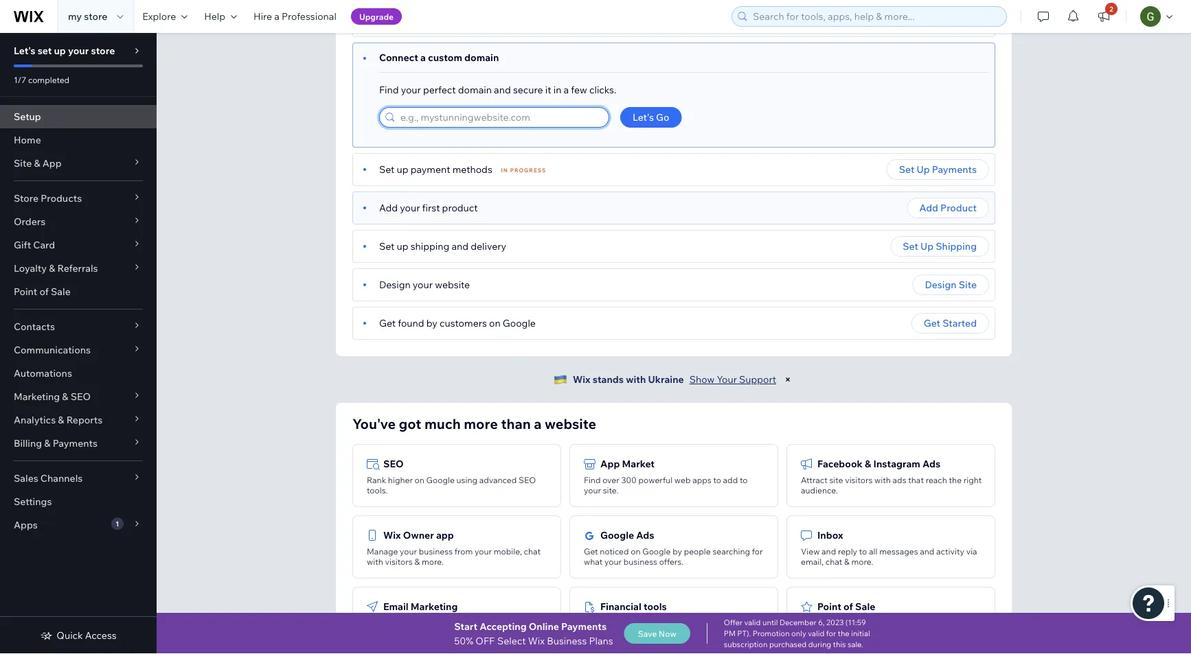 Task type: describe. For each thing, give the bounding box(es) containing it.
to inside get paid online, create price quotes and send invoices to customers.
[[617, 629, 625, 639]]

design site button
[[913, 275, 990, 295]]

let's for let's go
[[633, 111, 654, 123]]

& for billing
[[44, 438, 51, 450]]

store inside sidebar element
[[91, 45, 115, 57]]

for inside get noticed on google by people searching for what your business offers.
[[752, 547, 763, 557]]

pt).
[[738, 629, 751, 639]]

marketing & seo
[[14, 391, 91, 403]]

more. inside the view and reply to all messages and activity via email, chat & more.
[[852, 557, 874, 568]]

instagram
[[874, 458, 921, 470]]

my store
[[68, 10, 107, 22]]

purchased
[[770, 640, 807, 650]]

noticed
[[600, 547, 629, 557]]

and left secure
[[494, 84, 511, 96]]

over
[[603, 476, 620, 486]]

and left activity
[[920, 547, 935, 557]]

with right stands on the bottom of the page
[[626, 374, 646, 386]]

a right in
[[564, 84, 569, 96]]

site & app button
[[0, 152, 157, 175]]

online,
[[619, 618, 644, 629]]

the inside offer valid until december 6, 2023 (11:59 pm pt). promotion only valid for the initial subscription purchased during this sale.
[[838, 629, 850, 639]]

1 vertical spatial sale
[[856, 601, 876, 613]]

& for marketing
[[62, 391, 68, 403]]

seo inside marketing & seo 'dropdown button'
[[71, 391, 91, 403]]

1 horizontal spatial seo
[[383, 458, 404, 470]]

audience.
[[801, 486, 838, 496]]

wix for wix owner app
[[383, 530, 401, 542]]

email,
[[801, 557, 824, 568]]

your down the owner
[[400, 547, 417, 557]]

set up payments
[[899, 164, 977, 176]]

set for set up shipping and delivery
[[379, 241, 395, 253]]

find for find over 300 powerful web apps to add to your site.
[[584, 476, 601, 486]]

site inside attract site visitors with ads that reach the right audience.
[[830, 476, 843, 486]]

0 horizontal spatial ads
[[637, 530, 655, 542]]

activity
[[937, 547, 965, 557]]

perfect
[[423, 84, 456, 96]]

invoices
[[584, 629, 615, 639]]

quick access button
[[40, 630, 117, 643]]

quick
[[57, 630, 83, 642]]

communications button
[[0, 339, 157, 362]]

your left perfect
[[401, 84, 421, 96]]

secure,
[[830, 618, 858, 629]]

quick access
[[57, 630, 117, 642]]

& inside the view and reply to all messages and activity via email, chat & more.
[[845, 557, 850, 568]]

analytics
[[14, 414, 56, 426]]

loyalty & referrals
[[14, 263, 98, 275]]

1 horizontal spatial point
[[818, 601, 842, 613]]

methods
[[453, 164, 493, 176]]

your inside sidebar element
[[68, 45, 89, 57]]

right
[[964, 476, 982, 486]]

google inside get noticed on google by people searching for what your business offers.
[[643, 547, 671, 557]]

up for set up shipping and delivery
[[397, 241, 409, 253]]

powerful
[[639, 476, 673, 486]]

to right add at the bottom right of page
[[740, 476, 748, 486]]

apps
[[693, 476, 712, 486]]

people
[[684, 547, 711, 557]]

up for set up payment methods
[[397, 164, 409, 176]]

on for seo
[[415, 476, 425, 486]]

sidebar element
[[0, 33, 157, 655]]

custom
[[428, 52, 462, 64]]

ukraine
[[648, 374, 684, 386]]

customers
[[440, 317, 487, 330]]

& inside manage your business from your mobile, chat with visitors & more.
[[415, 557, 420, 568]]

you've got much more than a website
[[353, 415, 597, 433]]

design site
[[925, 279, 977, 291]]

payments for set up payments
[[932, 164, 977, 176]]

email
[[383, 629, 404, 639]]

save
[[638, 629, 657, 639]]

let's go button
[[621, 107, 682, 128]]

of inside sidebar element
[[39, 286, 49, 298]]

much
[[425, 415, 461, 433]]

Search for tools, apps, help & more... field
[[749, 7, 1003, 26]]

online
[[529, 621, 559, 633]]

hire a professional link
[[245, 0, 345, 33]]

site.
[[603, 486, 619, 496]]

your inside the find over 300 powerful web apps to add to your site.
[[584, 486, 601, 496]]

financial tools
[[601, 601, 667, 613]]

design for design site
[[925, 279, 957, 291]]

access
[[85, 630, 117, 642]]

view
[[801, 547, 820, 557]]

plans
[[589, 635, 613, 647]]

what
[[584, 557, 603, 568]]

to left add at the bottom right of page
[[714, 476, 721, 486]]

0 vertical spatial ads
[[923, 458, 941, 470]]

business inside get noticed on google by people searching for what your business offers.
[[624, 557, 658, 568]]

2023
[[827, 618, 844, 628]]

messages
[[880, 547, 918, 557]]

newsletters
[[491, 618, 535, 629]]

& for site
[[34, 157, 40, 169]]

using
[[457, 476, 478, 486]]

manage
[[367, 547, 398, 557]]

design your website
[[379, 279, 470, 291]]

sales channels
[[14, 473, 83, 485]]

the inside attract site visitors with ads that reach the right audience.
[[949, 476, 962, 486]]

& for analytics
[[58, 414, 64, 426]]

domain for perfect
[[458, 84, 492, 96]]

up for payments
[[917, 164, 930, 176]]

wix for wix stands with ukraine show your support
[[573, 374, 591, 386]]

home link
[[0, 129, 157, 152]]

accept
[[801, 618, 828, 629]]

delivery
[[471, 241, 507, 253]]

person
[[869, 618, 896, 629]]

visitors inside manage your business from your mobile, chat with visitors & more.
[[385, 557, 413, 568]]

loyalty
[[14, 263, 47, 275]]

by inside get noticed on google by people searching for what your business offers.
[[673, 547, 682, 557]]

0 vertical spatial valid
[[745, 618, 761, 628]]

for inside offer valid until december 6, 2023 (11:59 pm pt). promotion only valid for the initial subscription purchased during this sale.
[[827, 629, 836, 639]]

set for set up shipping
[[903, 241, 919, 253]]

email
[[383, 601, 409, 613]]

offer valid until december 6, 2023 (11:59 pm pt). promotion only valid for the initial subscription purchased during this sale.
[[724, 618, 870, 650]]

promote
[[367, 618, 400, 629]]

your inside "promote your site with beautiful newsletters and email campaigns."
[[402, 618, 419, 629]]

set
[[38, 45, 52, 57]]

gift
[[14, 239, 31, 251]]

1 vertical spatial point of sale
[[818, 601, 876, 613]]

during
[[809, 640, 832, 650]]

payments inside the start accepting online payments 50% off select wix business plans
[[561, 621, 607, 633]]

find for find your perfect domain and secure it in a few clicks.
[[379, 84, 399, 96]]

beautiful
[[455, 618, 489, 629]]

upgrade button
[[351, 8, 402, 25]]

marketing & seo button
[[0, 386, 157, 409]]

(11:59
[[846, 618, 866, 628]]

automations
[[14, 368, 72, 380]]

upgrade
[[359, 11, 394, 22]]

off
[[476, 635, 495, 647]]

google right customers
[[503, 317, 536, 330]]

2
[[1110, 4, 1114, 13]]

email marketing
[[383, 601, 458, 613]]

december
[[780, 618, 817, 628]]

point of sale link
[[0, 280, 157, 304]]

1 vertical spatial marketing
[[411, 601, 458, 613]]

site inside site & app popup button
[[14, 157, 32, 169]]

referrals
[[57, 263, 98, 275]]

with inside accept secure, in-person payments wherever you are with our point of sale solutions.
[[831, 629, 848, 639]]

communications
[[14, 344, 91, 356]]

setup link
[[0, 105, 157, 129]]

sale
[[896, 629, 911, 639]]

set for set up payments
[[899, 164, 915, 176]]

domain for custom
[[465, 52, 499, 64]]

add
[[723, 476, 738, 486]]

that
[[909, 476, 924, 486]]

a right hire
[[274, 10, 280, 22]]

set for set up payment methods
[[379, 164, 395, 176]]

up for shipping
[[921, 241, 934, 253]]

with inside "promote your site with beautiful newsletters and email campaigns."
[[437, 618, 453, 629]]

1 horizontal spatial app
[[601, 458, 620, 470]]

set up shipping
[[903, 241, 977, 253]]



Task type: vqa. For each thing, say whether or not it's contained in the screenshot.
your within Find over 300 powerful web apps to add to your site.
yes



Task type: locate. For each thing, give the bounding box(es) containing it.
site inside "promote your site with beautiful newsletters and email campaigns."
[[421, 618, 435, 629]]

1 vertical spatial app
[[601, 458, 620, 470]]

& for loyalty
[[49, 263, 55, 275]]

campaigns.
[[406, 629, 450, 639]]

chat
[[524, 547, 541, 557], [826, 557, 843, 568]]

0 horizontal spatial payments
[[53, 438, 98, 450]]

find down connect at top left
[[379, 84, 399, 96]]

more. down app
[[422, 557, 444, 568]]

1 vertical spatial up
[[921, 241, 934, 253]]

seo right advanced
[[519, 476, 536, 486]]

valid down accept
[[808, 629, 825, 639]]

accepting
[[480, 621, 527, 633]]

you've
[[353, 415, 396, 433]]

help
[[204, 10, 225, 22]]

store right my
[[84, 10, 107, 22]]

1 vertical spatial by
[[673, 547, 682, 557]]

domain right perfect
[[458, 84, 492, 96]]

1 horizontal spatial ads
[[923, 458, 941, 470]]

get left found
[[379, 317, 396, 330]]

0 horizontal spatial app
[[42, 157, 62, 169]]

2 design from the left
[[925, 279, 957, 291]]

for right 'searching'
[[752, 547, 763, 557]]

up inside button
[[921, 241, 934, 253]]

ads
[[893, 476, 907, 486]]

payments for billing & payments
[[53, 438, 98, 450]]

store products
[[14, 192, 82, 204]]

connect
[[379, 52, 418, 64]]

payments up business at the left of the page
[[561, 621, 607, 633]]

2 horizontal spatial on
[[631, 547, 641, 557]]

point up the 2023
[[818, 601, 842, 613]]

it
[[545, 84, 551, 96]]

billing & payments button
[[0, 432, 157, 456]]

0 vertical spatial by
[[427, 317, 438, 330]]

domain
[[465, 52, 499, 64], [458, 84, 492, 96]]

channels
[[40, 473, 83, 485]]

on
[[489, 317, 501, 330], [415, 476, 425, 486], [631, 547, 641, 557]]

than
[[501, 415, 531, 433]]

1 horizontal spatial design
[[925, 279, 957, 291]]

0 vertical spatial payments
[[932, 164, 977, 176]]

let's left go at the top right
[[633, 111, 654, 123]]

2 vertical spatial wix
[[528, 635, 545, 647]]

payments inside popup button
[[53, 438, 98, 450]]

add left product
[[920, 202, 939, 214]]

customers.
[[627, 629, 669, 639]]

0 vertical spatial site
[[14, 157, 32, 169]]

of down the loyalty & referrals
[[39, 286, 49, 298]]

0 horizontal spatial business
[[419, 547, 453, 557]]

0 vertical spatial on
[[489, 317, 501, 330]]

up left payment
[[397, 164, 409, 176]]

visitors down the owner
[[385, 557, 413, 568]]

and inside "promote your site with beautiful newsletters and email campaigns."
[[367, 629, 381, 639]]

1 vertical spatial domain
[[458, 84, 492, 96]]

to inside the view and reply to all messages and activity via email, chat & more.
[[860, 547, 867, 557]]

sale down the loyalty & referrals
[[51, 286, 71, 298]]

google up noticed
[[601, 530, 634, 542]]

google ads
[[601, 530, 655, 542]]

1 vertical spatial payments
[[53, 438, 98, 450]]

get inside get noticed on google by people searching for what your business offers.
[[584, 547, 598, 557]]

1 horizontal spatial valid
[[808, 629, 825, 639]]

1 more. from the left
[[422, 557, 444, 568]]

add inside add product button
[[920, 202, 939, 214]]

design
[[379, 279, 411, 291], [925, 279, 957, 291]]

0 vertical spatial domain
[[465, 52, 499, 64]]

facebook
[[818, 458, 863, 470]]

website right the than
[[545, 415, 597, 433]]

1 horizontal spatial add
[[920, 202, 939, 214]]

on for google ads
[[631, 547, 641, 557]]

more. left messages
[[852, 557, 874, 568]]

1 horizontal spatial sale
[[856, 601, 876, 613]]

0 horizontal spatial chat
[[524, 547, 541, 557]]

1 vertical spatial visitors
[[385, 557, 413, 568]]

your down shipping on the left top
[[413, 279, 433, 291]]

0 vertical spatial for
[[752, 547, 763, 557]]

your right set
[[68, 45, 89, 57]]

and down the inbox
[[822, 547, 836, 557]]

1 vertical spatial ads
[[637, 530, 655, 542]]

get noticed on google by people searching for what your business offers.
[[584, 547, 763, 568]]

of inside accept secure, in-person payments wherever you are with our point of sale solutions.
[[886, 629, 894, 639]]

2 vertical spatial on
[[631, 547, 641, 557]]

find over 300 powerful web apps to add to your site.
[[584, 476, 748, 496]]

your left site.
[[584, 486, 601, 496]]

setup
[[14, 111, 41, 123]]

store down my store
[[91, 45, 115, 57]]

set inside button
[[903, 241, 919, 253]]

chat right email,
[[826, 557, 843, 568]]

gift card button
[[0, 234, 157, 257]]

1 horizontal spatial on
[[489, 317, 501, 330]]

1 vertical spatial for
[[827, 629, 836, 639]]

1 vertical spatial find
[[584, 476, 601, 486]]

0 vertical spatial website
[[435, 279, 470, 291]]

chat inside manage your business from your mobile, chat with visitors & more.
[[524, 547, 541, 557]]

marketing inside 'dropdown button'
[[14, 391, 60, 403]]

0 vertical spatial point
[[14, 286, 37, 298]]

1 horizontal spatial business
[[624, 557, 658, 568]]

automations link
[[0, 362, 157, 386]]

more. inside manage your business from your mobile, chat with visitors & more.
[[422, 557, 444, 568]]

of left sale
[[886, 629, 894, 639]]

apps
[[14, 520, 38, 532]]

point down loyalty
[[14, 286, 37, 298]]

point of sale inside sidebar element
[[14, 286, 71, 298]]

get inside button
[[924, 317, 941, 330]]

on inside get noticed on google by people searching for what your business offers.
[[631, 547, 641, 557]]

let's inside button
[[633, 111, 654, 123]]

get left paid
[[584, 618, 598, 629]]

ads up reach
[[923, 458, 941, 470]]

site up started
[[959, 279, 977, 291]]

design up found
[[379, 279, 411, 291]]

add for add product
[[920, 202, 939, 214]]

a left custom
[[421, 52, 426, 64]]

& up the analytics & reports
[[62, 391, 68, 403]]

with inside manage your business from your mobile, chat with visitors & more.
[[367, 557, 383, 568]]

2 horizontal spatial of
[[886, 629, 894, 639]]

0 vertical spatial site
[[830, 476, 843, 486]]

1
[[116, 520, 119, 528]]

facebook & instagram ads
[[818, 458, 941, 470]]

0 vertical spatial marketing
[[14, 391, 60, 403]]

& inside popup button
[[44, 438, 51, 450]]

reply
[[838, 547, 858, 557]]

in-
[[860, 618, 869, 629]]

0 horizontal spatial visitors
[[385, 557, 413, 568]]

your right the from
[[475, 547, 492, 557]]

get paid online, create price quotes and send invoices to customers.
[[584, 618, 757, 639]]

0 vertical spatial wix
[[573, 374, 591, 386]]

and left email
[[367, 629, 381, 639]]

your
[[68, 45, 89, 57], [401, 84, 421, 96], [400, 202, 420, 214], [413, 279, 433, 291], [584, 486, 601, 496], [400, 547, 417, 557], [475, 547, 492, 557], [605, 557, 622, 568], [402, 618, 419, 629]]

0 vertical spatial up
[[917, 164, 930, 176]]

0 vertical spatial of
[[39, 286, 49, 298]]

save now button
[[624, 624, 690, 645]]

0 horizontal spatial sale
[[51, 286, 71, 298]]

sale inside sidebar element
[[51, 286, 71, 298]]

you
[[801, 629, 815, 639]]

with left start
[[437, 618, 453, 629]]

1 vertical spatial site
[[421, 618, 435, 629]]

visitors down facebook
[[845, 476, 873, 486]]

on down google ads on the right bottom of page
[[631, 547, 641, 557]]

website up 'get found by customers on google'
[[435, 279, 470, 291]]

few
[[571, 84, 587, 96]]

0 horizontal spatial site
[[14, 157, 32, 169]]

& inside 'dropdown button'
[[62, 391, 68, 403]]

settings
[[14, 496, 52, 508]]

chat inside the view and reply to all messages and activity via email, chat & more.
[[826, 557, 843, 568]]

gift card
[[14, 239, 55, 251]]

up left shipping on the left top
[[397, 241, 409, 253]]

on right customers
[[489, 317, 501, 330]]

payments down analytics & reports dropdown button
[[53, 438, 98, 450]]

rank higher on google using advanced seo tools.
[[367, 476, 536, 496]]

with up promote
[[367, 557, 383, 568]]

set inside 'button'
[[899, 164, 915, 176]]

seo inside rank higher on google using advanced seo tools.
[[519, 476, 536, 486]]

mobile,
[[494, 547, 522, 557]]

set up add product button
[[899, 164, 915, 176]]

site down email marketing
[[421, 618, 435, 629]]

your left first
[[400, 202, 420, 214]]

let's left set
[[14, 45, 35, 57]]

site down home
[[14, 157, 32, 169]]

point of sale down loyalty
[[14, 286, 71, 298]]

1 vertical spatial store
[[91, 45, 115, 57]]

up up the add product
[[917, 164, 930, 176]]

& inside dropdown button
[[58, 414, 64, 426]]

0 horizontal spatial add
[[379, 202, 398, 214]]

site down facebook
[[830, 476, 843, 486]]

0 horizontal spatial design
[[379, 279, 411, 291]]

0 horizontal spatial marketing
[[14, 391, 60, 403]]

1 horizontal spatial wix
[[528, 635, 545, 647]]

1 vertical spatial let's
[[633, 111, 654, 123]]

your inside get noticed on google by people searching for what your business offers.
[[605, 557, 622, 568]]

wix
[[573, 374, 591, 386], [383, 530, 401, 542], [528, 635, 545, 647]]

with up this
[[831, 629, 848, 639]]

attract
[[801, 476, 828, 486]]

0 vertical spatial up
[[54, 45, 66, 57]]

1 horizontal spatial let's
[[633, 111, 654, 123]]

a right the than
[[534, 415, 542, 433]]

app down home 'link'
[[42, 157, 62, 169]]

up right set
[[54, 45, 66, 57]]

find left over
[[584, 476, 601, 486]]

wix left stands on the bottom of the page
[[573, 374, 591, 386]]

explore
[[142, 10, 176, 22]]

payments up product
[[932, 164, 977, 176]]

seo up higher
[[383, 458, 404, 470]]

up inside sidebar element
[[54, 45, 66, 57]]

add for add your first product
[[379, 202, 398, 214]]

1 vertical spatial of
[[844, 601, 853, 613]]

0 horizontal spatial the
[[838, 629, 850, 639]]

create
[[646, 618, 670, 629]]

2 vertical spatial of
[[886, 629, 894, 639]]

get found by customers on google
[[379, 317, 536, 330]]

hire
[[254, 10, 272, 22]]

e.g., mystunningwebsite.com field
[[396, 108, 605, 127]]

up inside 'button'
[[917, 164, 930, 176]]

2 horizontal spatial seo
[[519, 476, 536, 486]]

wix inside the start accepting online payments 50% off select wix business plans
[[528, 635, 545, 647]]

1 vertical spatial site
[[959, 279, 977, 291]]

on inside rank higher on google using advanced seo tools.
[[415, 476, 425, 486]]

& down the owner
[[415, 557, 420, 568]]

let's go
[[633, 111, 670, 123]]

business down google ads on the right bottom of page
[[624, 557, 658, 568]]

to
[[714, 476, 721, 486], [740, 476, 748, 486], [860, 547, 867, 557], [617, 629, 625, 639]]

2 vertical spatial up
[[397, 241, 409, 253]]

2 more. from the left
[[852, 557, 874, 568]]

0 vertical spatial find
[[379, 84, 399, 96]]

contacts
[[14, 321, 55, 333]]

1 horizontal spatial website
[[545, 415, 597, 433]]

1 horizontal spatial the
[[949, 476, 962, 486]]

higher
[[388, 476, 413, 486]]

point of sale up secure,
[[818, 601, 876, 613]]

start
[[454, 621, 478, 633]]

get inside get paid online, create price quotes and send invoices to customers.
[[584, 618, 598, 629]]

with inside attract site visitors with ads that reach the right audience.
[[875, 476, 891, 486]]

1 horizontal spatial payments
[[561, 621, 607, 633]]

0 horizontal spatial site
[[421, 618, 435, 629]]

wix owner app
[[383, 530, 454, 542]]

reach
[[926, 476, 948, 486]]

design for design your website
[[379, 279, 411, 291]]

0 horizontal spatial by
[[427, 317, 438, 330]]

1 vertical spatial the
[[838, 629, 850, 639]]

0 vertical spatial app
[[42, 157, 62, 169]]

set left shipping on the left top
[[379, 241, 395, 253]]

offers.
[[659, 557, 684, 568]]

1 vertical spatial point
[[818, 601, 842, 613]]

get left started
[[924, 317, 941, 330]]

chat right mobile,
[[524, 547, 541, 557]]

up
[[54, 45, 66, 57], [397, 164, 409, 176], [397, 241, 409, 253]]

google left using
[[426, 476, 455, 486]]

your right what
[[605, 557, 622, 568]]

0 vertical spatial point of sale
[[14, 286, 71, 298]]

app up over
[[601, 458, 620, 470]]

app inside popup button
[[42, 157, 62, 169]]

the left right
[[949, 476, 962, 486]]

with down facebook & instagram ads
[[875, 476, 891, 486]]

add your first product
[[379, 202, 478, 214]]

1 add from the left
[[379, 202, 398, 214]]

design inside "button"
[[925, 279, 957, 291]]

0 horizontal spatial point of sale
[[14, 286, 71, 298]]

2 add from the left
[[920, 202, 939, 214]]

visitors inside attract site visitors with ads that reach the right audience.
[[845, 476, 873, 486]]

1 horizontal spatial by
[[673, 547, 682, 557]]

google down google ads on the right bottom of page
[[643, 547, 671, 557]]

& right loyalty
[[49, 263, 55, 275]]

1 horizontal spatial for
[[827, 629, 836, 639]]

1 horizontal spatial marketing
[[411, 601, 458, 613]]

the down secure,
[[838, 629, 850, 639]]

find inside the find over 300 powerful web apps to add to your site.
[[584, 476, 601, 486]]

marketing up "promote your site with beautiful newsletters and email campaigns."
[[411, 601, 458, 613]]

of up secure,
[[844, 601, 853, 613]]

are
[[817, 629, 829, 639]]

2 horizontal spatial wix
[[573, 374, 591, 386]]

market
[[622, 458, 655, 470]]

point inside sidebar element
[[14, 286, 37, 298]]

select
[[498, 635, 526, 647]]

1 vertical spatial website
[[545, 415, 597, 433]]

0 vertical spatial the
[[949, 476, 962, 486]]

300
[[622, 476, 637, 486]]

promotion
[[753, 629, 790, 639]]

get for get started
[[924, 317, 941, 330]]

marketing up analytics
[[14, 391, 60, 403]]

up left shipping
[[921, 241, 934, 253]]

find
[[379, 84, 399, 96], [584, 476, 601, 486]]

business inside manage your business from your mobile, chat with visitors & more.
[[419, 547, 453, 557]]

1 vertical spatial valid
[[808, 629, 825, 639]]

by left people
[[673, 547, 682, 557]]

payments inside 'button'
[[932, 164, 977, 176]]

and inside get paid online, create price quotes and send invoices to customers.
[[722, 618, 736, 629]]

0 horizontal spatial valid
[[745, 618, 761, 628]]

set left payment
[[379, 164, 395, 176]]

site
[[14, 157, 32, 169], [959, 279, 977, 291]]

& left all
[[845, 557, 850, 568]]

set up payments button
[[887, 159, 990, 180]]

on right higher
[[415, 476, 425, 486]]

1 horizontal spatial point of sale
[[818, 601, 876, 613]]

& for facebook
[[865, 458, 872, 470]]

2 vertical spatial seo
[[519, 476, 536, 486]]

ads up get noticed on google by people searching for what your business offers.
[[637, 530, 655, 542]]

1 horizontal spatial of
[[844, 601, 853, 613]]

wix up manage
[[383, 530, 401, 542]]

& right facebook
[[865, 458, 872, 470]]

this
[[833, 640, 846, 650]]

site inside design site "button"
[[959, 279, 977, 291]]

1 vertical spatial up
[[397, 164, 409, 176]]

google inside rank higher on google using advanced seo tools.
[[426, 476, 455, 486]]

0 horizontal spatial website
[[435, 279, 470, 291]]

progress
[[510, 167, 547, 174]]

1 vertical spatial seo
[[383, 458, 404, 470]]

get for get paid online, create price quotes and send invoices to customers.
[[584, 618, 598, 629]]

let's inside sidebar element
[[14, 45, 35, 57]]

1 design from the left
[[379, 279, 411, 291]]

attract site visitors with ads that reach the right audience.
[[801, 476, 982, 496]]

1 vertical spatial on
[[415, 476, 425, 486]]

1 horizontal spatial more.
[[852, 557, 874, 568]]

let's for let's set up your store
[[14, 45, 35, 57]]

stands
[[593, 374, 624, 386]]

add product button
[[907, 198, 990, 219]]

by
[[427, 317, 438, 330], [673, 547, 682, 557]]

0 horizontal spatial find
[[379, 84, 399, 96]]

shipping
[[411, 241, 450, 253]]

sale up the in-
[[856, 601, 876, 613]]

set left shipping
[[903, 241, 919, 253]]

0 vertical spatial sale
[[51, 286, 71, 298]]

app market
[[601, 458, 655, 470]]

get for get noticed on google by people searching for what your business offers.
[[584, 547, 598, 557]]

and
[[494, 84, 511, 96], [452, 241, 469, 253], [822, 547, 836, 557], [920, 547, 935, 557], [722, 618, 736, 629], [367, 629, 381, 639]]

analytics & reports
[[14, 414, 103, 426]]

0 horizontal spatial more.
[[422, 557, 444, 568]]

and left delivery
[[452, 241, 469, 253]]

web
[[675, 476, 691, 486]]

0 horizontal spatial seo
[[71, 391, 91, 403]]

& right billing
[[44, 438, 51, 450]]

1 vertical spatial wix
[[383, 530, 401, 542]]

with
[[626, 374, 646, 386], [875, 476, 891, 486], [367, 557, 383, 568], [437, 618, 453, 629], [831, 629, 848, 639]]

website
[[435, 279, 470, 291], [545, 415, 597, 433]]

app
[[436, 530, 454, 542]]

wix down online
[[528, 635, 545, 647]]

0 horizontal spatial let's
[[14, 45, 35, 57]]

business
[[419, 547, 453, 557], [624, 557, 658, 568]]

add product
[[920, 202, 977, 214]]

0 vertical spatial store
[[84, 10, 107, 22]]

2 horizontal spatial payments
[[932, 164, 977, 176]]

hire a professional
[[254, 10, 337, 22]]

billing
[[14, 438, 42, 450]]

our
[[849, 629, 862, 639]]

0 vertical spatial let's
[[14, 45, 35, 57]]

get for get found by customers on google
[[379, 317, 396, 330]]

save now
[[638, 629, 677, 639]]

design down set up shipping button
[[925, 279, 957, 291]]

get left noticed
[[584, 547, 598, 557]]

contacts button
[[0, 315, 157, 339]]

in
[[501, 167, 508, 174]]

0 horizontal spatial for
[[752, 547, 763, 557]]

0 vertical spatial seo
[[71, 391, 91, 403]]



